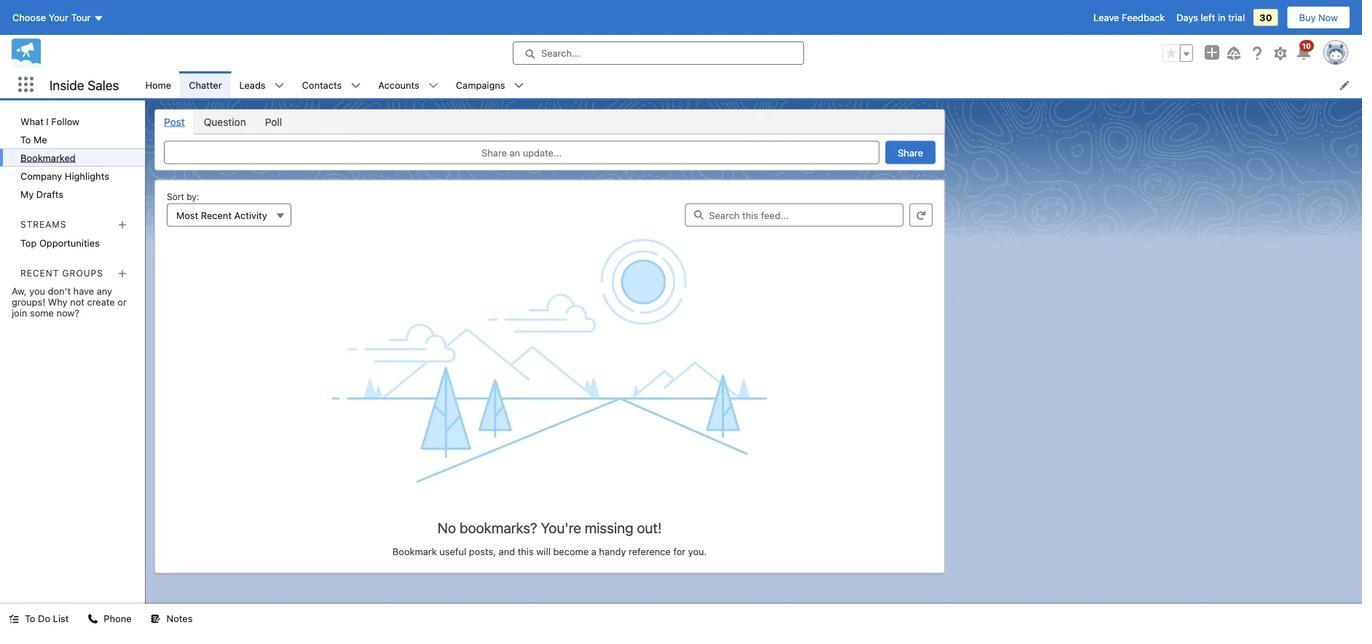 Task type: describe. For each thing, give the bounding box(es) containing it.
chatter
[[189, 79, 222, 90]]

text default image for notes
[[151, 615, 161, 625]]

this
[[518, 547, 534, 557]]

buy now button
[[1287, 6, 1351, 29]]

phone button
[[79, 605, 140, 634]]

sales
[[88, 77, 119, 93]]

feedback
[[1122, 12, 1165, 23]]

your
[[49, 12, 69, 23]]

bookmarked
[[20, 152, 76, 163]]

Sort by: button
[[167, 204, 291, 227]]

most
[[176, 210, 198, 221]]

poll
[[265, 116, 282, 128]]

share for share an update...
[[482, 147, 507, 158]]

top opportunities link
[[0, 234, 145, 252]]

leads link
[[231, 71, 274, 98]]

text default image for to do list
[[9, 615, 19, 625]]

buy now
[[1300, 12, 1339, 23]]

buy
[[1300, 12, 1316, 23]]

poll link
[[256, 110, 292, 134]]

contacts link
[[293, 71, 351, 98]]

an
[[510, 147, 520, 158]]

left
[[1201, 12, 1216, 23]]

me
[[34, 134, 47, 145]]

any
[[97, 286, 112, 297]]

why not create or join some now?
[[12, 297, 127, 319]]

update...
[[523, 147, 562, 158]]

share an update... button
[[164, 141, 880, 164]]

choose your tour button
[[12, 6, 105, 29]]

streams link
[[20, 219, 67, 230]]

what
[[20, 116, 44, 127]]

a
[[591, 547, 597, 557]]

post link
[[155, 110, 194, 134]]

inside sales
[[50, 77, 119, 93]]

bookmarks?
[[460, 520, 538, 537]]

accounts list item
[[370, 71, 447, 98]]

you
[[29, 286, 45, 297]]

aw, you don't have any groups!
[[12, 286, 112, 308]]

to inside button
[[25, 614, 35, 625]]

0 horizontal spatial recent
[[20, 268, 59, 278]]

10 button
[[1296, 40, 1315, 62]]

trial
[[1229, 12, 1245, 23]]

useful
[[440, 547, 467, 557]]

company highlights link
[[0, 167, 145, 185]]

activity
[[234, 210, 267, 221]]

reference
[[629, 547, 671, 557]]

search... button
[[513, 42, 804, 65]]

text default image for contacts
[[351, 81, 361, 91]]

home
[[145, 79, 171, 90]]

recent inside button
[[201, 210, 232, 221]]

campaigns
[[456, 79, 505, 90]]

my
[[20, 189, 34, 200]]

have
[[73, 286, 94, 297]]

become
[[553, 547, 589, 557]]

text default image inside the phone "button"
[[88, 615, 98, 625]]

now
[[1319, 12, 1339, 23]]

Search this feed... search field
[[685, 204, 904, 227]]

choose
[[12, 12, 46, 23]]

phone
[[104, 614, 132, 625]]

i
[[46, 116, 49, 127]]

accounts
[[378, 79, 420, 90]]

missing
[[585, 520, 634, 537]]

aw,
[[12, 286, 27, 297]]

recent groups link
[[20, 268, 103, 278]]

leave feedback
[[1094, 12, 1165, 23]]

to inside what i follow to me bookmarked company highlights my drafts
[[20, 134, 31, 145]]

share for share
[[898, 147, 923, 158]]

bookmark useful posts, and this will become a handy reference for you.
[[393, 547, 707, 557]]

why
[[48, 297, 67, 308]]

share button
[[886, 141, 936, 164]]

you.
[[688, 547, 707, 557]]

join
[[12, 308, 27, 319]]

10
[[1303, 42, 1312, 50]]

handy
[[599, 547, 626, 557]]

no bookmarks? you're missing out!
[[438, 520, 662, 537]]

follow
[[51, 116, 80, 127]]

leave feedback link
[[1094, 12, 1165, 23]]

sort
[[167, 192, 184, 202]]

no
[[438, 520, 456, 537]]

days left in trial
[[1177, 12, 1245, 23]]

campaigns link
[[447, 71, 514, 98]]

what i follow link
[[0, 112, 145, 130]]



Task type: locate. For each thing, give the bounding box(es) containing it.
not
[[70, 297, 84, 308]]

or
[[118, 297, 127, 308]]

text default image left notes
[[151, 615, 161, 625]]

1 horizontal spatial recent
[[201, 210, 232, 221]]

1 horizontal spatial share
[[898, 147, 923, 158]]

chatter link
[[180, 71, 231, 98]]

group
[[1163, 44, 1194, 62]]

list
[[137, 71, 1363, 98]]

to do list button
[[0, 605, 78, 634]]

you're
[[541, 520, 581, 537]]

0 horizontal spatial share
[[482, 147, 507, 158]]

in
[[1218, 12, 1226, 23]]

do
[[38, 614, 50, 625]]

1 vertical spatial recent
[[20, 268, 59, 278]]

days
[[1177, 12, 1199, 23]]

campaigns list item
[[447, 71, 533, 98]]

top opportunities
[[20, 238, 100, 249]]

opportunities
[[39, 238, 100, 249]]

list containing home
[[137, 71, 1363, 98]]

accounts link
[[370, 71, 428, 98]]

for
[[674, 547, 686, 557]]

most recent activity
[[176, 210, 267, 221]]

now?
[[56, 308, 79, 319]]

tab list containing post
[[154, 109, 945, 134]]

to left do
[[25, 614, 35, 625]]

no bookmarks? you're missing out! status
[[161, 484, 939, 558]]

recent groups
[[20, 268, 103, 278]]

text default image
[[274, 81, 285, 91], [351, 81, 361, 91], [428, 81, 439, 91], [88, 615, 98, 625]]

some
[[30, 308, 54, 319]]

text default image right contacts
[[351, 81, 361, 91]]

streams
[[20, 219, 67, 230]]

to do list
[[25, 614, 69, 625]]

1 horizontal spatial text default image
[[151, 615, 161, 625]]

create
[[87, 297, 115, 308]]

to
[[20, 134, 31, 145], [25, 614, 35, 625]]

contacts list item
[[293, 71, 370, 98]]

groups
[[62, 268, 103, 278]]

list
[[53, 614, 69, 625]]

leads
[[239, 79, 266, 90]]

text default image for leads
[[274, 81, 285, 91]]

out!
[[637, 520, 662, 537]]

search...
[[541, 48, 580, 59]]

bookmarked link
[[0, 149, 145, 167]]

inside
[[50, 77, 84, 93]]

text default image right accounts
[[428, 81, 439, 91]]

highlights
[[65, 171, 109, 181]]

text default image for accounts
[[428, 81, 439, 91]]

text default image inside accounts list item
[[428, 81, 439, 91]]

text default image inside to do list button
[[9, 615, 19, 625]]

notes
[[167, 614, 193, 625]]

0 horizontal spatial text default image
[[9, 615, 19, 625]]

text default image right campaigns
[[514, 81, 524, 91]]

will
[[537, 547, 551, 557]]

top
[[20, 238, 37, 249]]

1 vertical spatial to
[[25, 614, 35, 625]]

bookmark
[[393, 547, 437, 557]]

text default image right leads
[[274, 81, 285, 91]]

leads list item
[[231, 71, 293, 98]]

sort by:
[[167, 192, 199, 202]]

share
[[482, 147, 507, 158], [898, 147, 923, 158]]

home link
[[137, 71, 180, 98]]

tab list
[[154, 109, 945, 134]]

and
[[499, 547, 515, 557]]

my drafts link
[[0, 185, 145, 203]]

drafts
[[36, 189, 63, 200]]

choose your tour
[[12, 12, 91, 23]]

what i follow to me bookmarked company highlights my drafts
[[20, 116, 109, 200]]

text default image left do
[[9, 615, 19, 625]]

text default image inside leads list item
[[274, 81, 285, 91]]

contacts
[[302, 79, 342, 90]]

question
[[204, 116, 246, 128]]

text default image
[[514, 81, 524, 91], [9, 615, 19, 625], [151, 615, 161, 625]]

0 vertical spatial to
[[20, 134, 31, 145]]

share inside share 'button'
[[898, 147, 923, 158]]

groups!
[[12, 297, 45, 308]]

by:
[[187, 192, 199, 202]]

recent up you
[[20, 268, 59, 278]]

to left me
[[20, 134, 31, 145]]

notes button
[[142, 605, 201, 634]]

text default image inside contacts list item
[[351, 81, 361, 91]]

text default image inside the campaigns list item
[[514, 81, 524, 91]]

2 share from the left
[[898, 147, 923, 158]]

to me link
[[0, 130, 145, 149]]

recent
[[201, 210, 232, 221], [20, 268, 59, 278]]

text default image left the phone on the bottom of page
[[88, 615, 98, 625]]

1 share from the left
[[482, 147, 507, 158]]

2 horizontal spatial text default image
[[514, 81, 524, 91]]

question link
[[194, 110, 256, 134]]

don't
[[48, 286, 71, 297]]

share an update...
[[482, 147, 562, 158]]

share inside share an update... button
[[482, 147, 507, 158]]

recent right most
[[201, 210, 232, 221]]

text default image inside "notes" button
[[151, 615, 161, 625]]

0 vertical spatial recent
[[201, 210, 232, 221]]

post
[[164, 116, 185, 128]]

leave
[[1094, 12, 1120, 23]]

company
[[20, 171, 62, 181]]

posts,
[[469, 547, 496, 557]]



Task type: vqa. For each thing, say whether or not it's contained in the screenshot.
Me
yes



